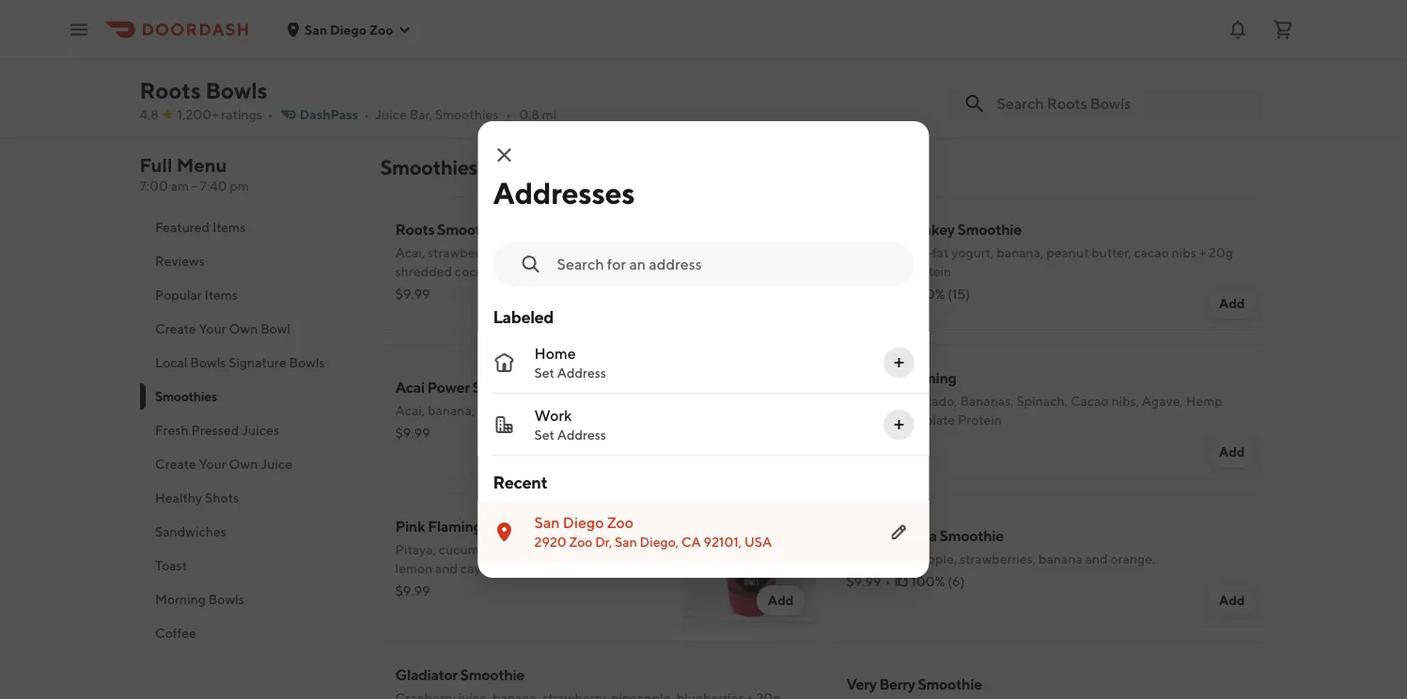 Task type: describe. For each thing, give the bounding box(es) containing it.
granola,
[[581, 31, 629, 46]]

• left 0.8
[[506, 107, 512, 122]]

0.8
[[519, 107, 540, 122]]

dashpass
[[300, 107, 358, 122]]

popular items button
[[140, 278, 358, 312]]

local bowls signature bowls button
[[140, 346, 358, 380]]

lemon
[[395, 561, 433, 576]]

ube
[[395, 31, 423, 46]]

banana, inside acai power smoothie acai, banana, cacao, blueberries, turmeric and almond milk. $9.99 add
[[428, 403, 475, 418]]

signature
[[228, 355, 286, 371]]

$9.99 down chocolate
[[847, 286, 882, 302]]

add inside acai power smoothie acai, banana, cacao, blueberries, turmeric and almond milk. $9.99 add
[[768, 444, 794, 460]]

zoo for san diego zoo
[[370, 22, 393, 37]]

chia
[[685, 49, 710, 65]]

Item Search search field
[[997, 93, 1253, 114]]

very
[[847, 676, 877, 694]]

gladiator
[[395, 666, 458, 684]]

100% for monkey
[[912, 286, 946, 302]]

featured items
[[155, 220, 245, 235]]

create your own juice
[[155, 457, 292, 472]]

cucumber,
[[439, 542, 502, 558]]

blueberries, inside acai power smoothie acai, banana, cacao, blueberries, turmeric and almond milk. $9.99 add
[[519, 403, 589, 418]]

own for juice
[[229, 457, 258, 472]]

• right ratings
[[268, 107, 273, 122]]

1 vertical spatial smoothies
[[380, 155, 478, 180]]

ratings
[[221, 107, 262, 122]]

ca
[[682, 535, 701, 550]]

reviews button
[[140, 245, 358, 278]]

2 vertical spatial smoothies
[[155, 389, 217, 404]]

sandwiches
[[155, 524, 226, 540]]

set for home
[[535, 365, 555, 381]]

milk. inside acai power smoothie acai, banana, cacao, blueberries, turmeric and almond milk. $9.99 add
[[718, 403, 746, 418]]

smoothie for acai power smoothie acai, banana, cacao, blueberries, turmeric and almond milk. $9.99 add
[[473, 379, 537, 396]]

notification bell image
[[1227, 18, 1250, 41]]

2 horizontal spatial san
[[615, 535, 637, 550]]

protein
[[909, 264, 952, 279]]

own for bowl
[[229, 321, 258, 337]]

bananas,
[[961, 394, 1015, 409]]

100% for mania
[[912, 574, 946, 590]]

morning bowls
[[155, 592, 244, 607]]

• right 'dashpass'
[[364, 107, 369, 122]]

none radio containing san diego zoo
[[478, 501, 930, 563]]

100% (6)
[[912, 574, 965, 590]]

-
[[192, 178, 197, 194]]

dr,
[[595, 535, 612, 550]]

zoo for san diego zoo 2920 zoo dr, san diego, ca 92101, usa
[[607, 514, 634, 532]]

fresh pressed juices button
[[140, 414, 358, 448]]

dashpass •
[[300, 107, 369, 122]]

home
[[535, 345, 576, 363]]

create your own bowl
[[155, 321, 290, 337]]

milk inside cacao dreaming milk with avocado, bananas, spinach, cacao nibs, agave, hemp seeds + chocolate protein
[[847, 394, 873, 409]]

$9.99 down the mango,
[[847, 574, 882, 590]]

pink
[[395, 518, 425, 536]]

addresses
[[493, 175, 635, 210]]

0 vertical spatial smoothies
[[435, 107, 499, 122]]

protein
[[958, 412, 1002, 428]]

recent
[[493, 472, 547, 492]]

1 base, from the left
[[426, 31, 457, 46]]

4.8
[[140, 107, 159, 122]]

spinach,
[[1017, 394, 1068, 409]]

yogurt,
[[952, 245, 994, 260]]

smoothie inside roots smoothie acai, strawberries, banana, blueberries, shredded coconut, granola and almond milk. $9.99
[[437, 221, 502, 238]]

and inside pink flamingo smoothie pitaya, cucumber, pineapple, orange, banana, lemon and cayenne. $9.99
[[435, 561, 458, 576]]

white
[[460, 31, 493, 46]]

healthy shots button
[[140, 481, 358, 515]]

very berry smoothie
[[847, 676, 983, 694]]

shots
[[205, 490, 239, 506]]

featured
[[155, 220, 209, 235]]

diego,
[[640, 535, 679, 550]]

address for work
[[557, 427, 607, 443]]

healthy
[[155, 490, 202, 506]]

roots smoothie acai, strawberries, banana, blueberries, shredded coconut, granola and almond milk. $9.99
[[395, 221, 658, 302]]

reviews
[[155, 253, 204, 269]]

morning
[[155, 592, 205, 607]]

popular
[[155, 287, 202, 303]]

coffee
[[155, 626, 196, 641]]

almonds,
[[560, 49, 614, 65]]

chocolate
[[847, 264, 906, 279]]

mango
[[847, 527, 894, 545]]

moon
[[442, 6, 481, 24]]

juice bar, smoothies • 0.8 mi
[[375, 107, 557, 122]]

pineapple, inside pink flamingo smoothie pitaya, cucumber, pineapple, orange, banana, lemon and cayenne. $9.99
[[504, 542, 567, 558]]

power
[[427, 379, 470, 396]]

$9.99 inside roots smoothie acai, strawberries, banana, blueberries, shredded coconut, granola and almond milk. $9.99
[[395, 286, 430, 302]]

$9.99 • for mango
[[847, 574, 891, 590]]

• down the mango,
[[885, 574, 891, 590]]

add button for mania
[[1208, 586, 1257, 616]]

coconut
[[495, 31, 545, 46]]

100% (15)
[[912, 286, 971, 302]]

smoothie for chunky monkey smoothie milk with non-fat yogurt, banana, peanut butter, cacao nibs + 20g chocolate protein
[[958, 221, 1022, 238]]

mi
[[542, 107, 557, 122]]

diego for san diego zoo
[[330, 22, 367, 37]]

non-
[[904, 245, 933, 260]]

(6)
[[948, 574, 965, 590]]

chocolate
[[893, 412, 956, 428]]

0 vertical spatial juice
[[375, 107, 407, 122]]

with inside chunky monkey smoothie milk with non-fat yogurt, banana, peanut butter, cacao nibs + 20g chocolate protein
[[875, 245, 901, 260]]

bowls for morning bowls
[[208, 592, 244, 607]]

morning bowls button
[[140, 583, 358, 617]]

monkey
[[901, 221, 955, 238]]

purple
[[395, 6, 440, 24]]

none radio addresses
[[478, 394, 930, 456]]

roots smoothie image
[[683, 197, 817, 330]]

local bowls signature bowls
[[155, 355, 325, 371]]

addresses image
[[892, 355, 907, 371]]

pitaya,
[[395, 542, 436, 558]]

92101,
[[704, 535, 742, 550]]

your for juice
[[198, 457, 226, 472]]

purple moon ube base, white coconut base, granola, banana, strawberries, unsweet coconut, chopped almonds, cacao nibs, chia seeds + honey
[[395, 6, 796, 65]]

• down chocolate
[[885, 286, 891, 302]]

granola
[[510, 264, 555, 279]]

cacao,
[[478, 403, 516, 418]]

seeds inside purple moon ube base, white coconut base, granola, banana, strawberries, unsweet coconut, chopped almonds, cacao nibs, chia seeds + honey
[[712, 49, 747, 65]]

create for create your own bowl
[[155, 321, 196, 337]]

and inside mango mania smoothie mango, pineapple, strawberries, banana and orange.
[[1086, 552, 1108, 567]]

turmeric
[[592, 403, 643, 418]]

diego for san diego zoo 2920 zoo dr, san diego, ca 92101, usa
[[563, 514, 604, 532]]

butter,
[[1092, 245, 1132, 260]]

add button for monkey
[[1208, 289, 1257, 319]]

chunky
[[847, 221, 899, 238]]



Task type: locate. For each thing, give the bounding box(es) containing it.
$9.99
[[395, 286, 430, 302], [847, 286, 882, 302], [395, 426, 430, 441], [847, 574, 882, 590], [395, 584, 430, 599]]

1 vertical spatial $9.99 •
[[847, 574, 891, 590]]

$9.99 down lemon on the bottom left
[[395, 584, 430, 599]]

2 horizontal spatial +
[[1200, 245, 1207, 260]]

0 horizontal spatial zoo
[[370, 22, 393, 37]]

pineapple, inside mango mania smoothie mango, pineapple, strawberries, banana and orange.
[[895, 552, 958, 567]]

acai, inside roots smoothie acai, strawberries, banana, blueberries, shredded coconut, granola and almond milk. $9.99
[[395, 245, 425, 260]]

add button for dreaming
[[1208, 437, 1257, 467]]

blueberries, down addresses
[[557, 245, 627, 260]]

items for popular items
[[204, 287, 237, 303]]

0 vertical spatial diego
[[330, 22, 367, 37]]

work set address
[[535, 407, 607, 443]]

own inside button
[[229, 457, 258, 472]]

1 acai, from the top
[[395, 245, 425, 260]]

usa
[[745, 535, 772, 550]]

strawberries, up chia
[[682, 31, 758, 46]]

2 vertical spatial san
[[615, 535, 637, 550]]

2 vertical spatial +
[[884, 412, 891, 428]]

0 vertical spatial san
[[305, 22, 327, 37]]

0 vertical spatial milk
[[847, 245, 873, 260]]

smoothies down "bar,"
[[380, 155, 478, 180]]

1 vertical spatial set
[[535, 427, 555, 443]]

diego inside san diego zoo 2920 zoo dr, san diego, ca 92101, usa
[[563, 514, 604, 532]]

0 horizontal spatial strawberries,
[[428, 245, 504, 260]]

$9.99 inside pink flamingo smoothie pitaya, cucumber, pineapple, orange, banana, lemon and cayenne. $9.99
[[395, 584, 430, 599]]

2 vertical spatial strawberries,
[[960, 552, 1037, 567]]

2 base, from the left
[[547, 31, 579, 46]]

seeds
[[712, 49, 747, 65], [847, 412, 881, 428]]

1 horizontal spatial base,
[[547, 31, 579, 46]]

1 horizontal spatial zoo
[[570, 535, 593, 550]]

juice down juices
[[260, 457, 292, 472]]

set
[[535, 365, 555, 381], [535, 427, 555, 443]]

1 vertical spatial acai,
[[395, 403, 425, 418]]

2920
[[535, 535, 567, 550]]

banana, inside roots smoothie acai, strawberries, banana, blueberries, shredded coconut, granola and almond milk. $9.99
[[507, 245, 554, 260]]

chunky monkey smoothie milk with non-fat yogurt, banana, peanut butter, cacao nibs + 20g chocolate protein
[[847, 221, 1234, 279]]

1 vertical spatial own
[[229, 457, 258, 472]]

1 none radio from the top
[[478, 332, 930, 394]]

$9.99 inside acai power smoothie acai, banana, cacao, blueberries, turmeric and almond milk. $9.99 add
[[395, 426, 430, 441]]

0 horizontal spatial nibs,
[[654, 49, 682, 65]]

with
[[875, 245, 901, 260], [875, 394, 901, 409]]

1 horizontal spatial nibs,
[[1112, 394, 1140, 409]]

edit san diego zoo from saved addresses image
[[892, 525, 907, 540]]

your for bowl
[[198, 321, 226, 337]]

bar,
[[410, 107, 433, 122]]

none radio containing home
[[478, 332, 930, 394]]

1 set from the top
[[535, 365, 555, 381]]

blueberries, down home set address
[[519, 403, 589, 418]]

coffee button
[[140, 617, 358, 651]]

1 vertical spatial roots
[[395, 221, 435, 238]]

zoo up dr,
[[607, 514, 634, 532]]

cacao inside purple moon ube base, white coconut base, granola, banana, strawberries, unsweet coconut, chopped almonds, cacao nibs, chia seeds + honey
[[617, 49, 652, 65]]

1 vertical spatial san
[[535, 514, 560, 532]]

1 address from the top
[[557, 365, 607, 381]]

acai, down the acai
[[395, 403, 425, 418]]

and right granola
[[558, 264, 580, 279]]

fresh pressed juices
[[155, 423, 279, 438]]

0 horizontal spatial milk.
[[630, 264, 658, 279]]

popular items
[[155, 287, 237, 303]]

0 vertical spatial set
[[535, 365, 555, 381]]

0 horizontal spatial juice
[[260, 457, 292, 472]]

pineapple, down mania
[[895, 552, 958, 567]]

items inside button
[[212, 220, 245, 235]]

acai, inside acai power smoothie acai, banana, cacao, blueberries, turmeric and almond milk. $9.99 add
[[395, 403, 425, 418]]

coconut,
[[449, 49, 501, 65], [455, 264, 507, 279]]

own down fresh pressed juices button on the bottom of page
[[229, 457, 258, 472]]

1 with from the top
[[875, 245, 901, 260]]

$9.99 down the acai
[[395, 426, 430, 441]]

2 acai, from the top
[[395, 403, 425, 418]]

san for san diego zoo 2920 zoo dr, san diego, ca 92101, usa
[[535, 514, 560, 532]]

smoothie up shredded
[[437, 221, 502, 238]]

almond right granola
[[583, 264, 628, 279]]

add for cacao dreaming
[[1220, 444, 1246, 460]]

smoothie up (6)
[[940, 527, 1004, 545]]

your inside create your own bowl button
[[198, 321, 226, 337]]

banana, right yogurt,
[[997, 245, 1044, 260]]

and inside acai power smoothie acai, banana, cacao, blueberries, turmeric and almond milk. $9.99 add
[[645, 403, 668, 418]]

work
[[535, 407, 572, 425]]

strawberries, inside roots smoothie acai, strawberries, banana, blueberries, shredded coconut, granola and almond milk. $9.99
[[428, 245, 504, 260]]

almond inside roots smoothie acai, strawberries, banana, blueberries, shredded coconut, granola and almond milk. $9.99
[[583, 264, 628, 279]]

bowls inside 'button'
[[208, 592, 244, 607]]

juice left "bar,"
[[375, 107, 407, 122]]

0 vertical spatial $9.99 •
[[847, 286, 891, 302]]

cacao dreaming milk with avocado, bananas, spinach, cacao nibs, agave, hemp seeds + chocolate protein
[[847, 369, 1223, 428]]

0 vertical spatial coconut,
[[449, 49, 501, 65]]

1 vertical spatial address
[[557, 427, 607, 443]]

Search for an address text field
[[557, 254, 896, 275]]

banana, right dr,
[[617, 542, 665, 558]]

0 horizontal spatial san
[[305, 22, 327, 37]]

own inside button
[[229, 321, 258, 337]]

1 horizontal spatial seeds
[[847, 412, 881, 428]]

and right turmeric at bottom left
[[645, 403, 668, 418]]

seeds left addresses image at right bottom
[[847, 412, 881, 428]]

acai, up shredded
[[395, 245, 425, 260]]

with inside cacao dreaming milk with avocado, bananas, spinach, cacao nibs, agave, hemp seeds + chocolate protein
[[875, 394, 901, 409]]

items for featured items
[[212, 220, 245, 235]]

0 vertical spatial create
[[155, 321, 196, 337]]

0 horizontal spatial pineapple,
[[504, 542, 567, 558]]

1 your from the top
[[198, 321, 226, 337]]

san for san diego zoo
[[305, 22, 327, 37]]

+ left 20g
[[1200, 245, 1207, 260]]

0 vertical spatial items
[[212, 220, 245, 235]]

your inside create your own juice button
[[198, 457, 226, 472]]

juice inside create your own juice button
[[260, 457, 292, 472]]

smoothie inside pink flamingo smoothie pitaya, cucumber, pineapple, orange, banana, lemon and cayenne. $9.99
[[493, 518, 558, 536]]

smoothies up fresh
[[155, 389, 217, 404]]

0 vertical spatial your
[[198, 321, 226, 337]]

$9.99 down shredded
[[395, 286, 430, 302]]

cacao left the nibs
[[1135, 245, 1170, 260]]

juices
[[241, 423, 279, 438]]

0 horizontal spatial base,
[[426, 31, 457, 46]]

1 horizontal spatial pineapple,
[[895, 552, 958, 567]]

sandwiches button
[[140, 515, 358, 549]]

+ left honey
[[749, 49, 756, 65]]

mania
[[896, 527, 937, 545]]

2 create from the top
[[155, 457, 196, 472]]

7:00
[[140, 178, 168, 194]]

smoothie up yogurt,
[[958, 221, 1022, 238]]

smoothie right berry
[[918, 676, 983, 694]]

smoothie down recent
[[493, 518, 558, 536]]

base,
[[426, 31, 457, 46], [547, 31, 579, 46]]

1 vertical spatial items
[[204, 287, 237, 303]]

seeds inside cacao dreaming milk with avocado, bananas, spinach, cacao nibs, agave, hemp seeds + chocolate protein
[[847, 412, 881, 428]]

blueberries, inside roots smoothie acai, strawberries, banana, blueberries, shredded coconut, granola and almond milk. $9.99
[[557, 245, 627, 260]]

0 horizontal spatial cacao
[[847, 369, 889, 387]]

set for work
[[535, 427, 555, 443]]

nibs, left agave,
[[1112, 394, 1140, 409]]

1 vertical spatial diego
[[563, 514, 604, 532]]

1 own from the top
[[229, 321, 258, 337]]

1 vertical spatial create
[[155, 457, 196, 472]]

smoothie for pink flamingo smoothie pitaya, cucumber, pineapple, orange, banana, lemon and cayenne. $9.99
[[493, 518, 558, 536]]

0 vertical spatial seeds
[[712, 49, 747, 65]]

1 vertical spatial cacao
[[1135, 245, 1170, 260]]

san right dr,
[[615, 535, 637, 550]]

1 horizontal spatial san
[[535, 514, 560, 532]]

1 vertical spatial +
[[1200, 245, 1207, 260]]

create up healthy
[[155, 457, 196, 472]]

1 vertical spatial cacao
[[1071, 394, 1109, 409]]

base, up unsweet
[[426, 31, 457, 46]]

fresh
[[155, 423, 188, 438]]

0 horizontal spatial seeds
[[712, 49, 747, 65]]

acai,
[[395, 245, 425, 260], [395, 403, 425, 418]]

2 milk from the top
[[847, 394, 873, 409]]

san up 2920
[[535, 514, 560, 532]]

none radio containing work
[[478, 394, 930, 456]]

san
[[305, 22, 327, 37], [535, 514, 560, 532], [615, 535, 637, 550]]

cacao inside chunky monkey smoothie milk with non-fat yogurt, banana, peanut butter, cacao nibs + 20g chocolate protein
[[1135, 245, 1170, 260]]

smoothie inside mango mania smoothie mango, pineapple, strawberries, banana and orange.
[[940, 527, 1004, 545]]

roots for roots bowls
[[140, 77, 201, 103]]

mango,
[[847, 552, 892, 567]]

smoothie for very berry smoothie
[[918, 676, 983, 694]]

add for mango mania smoothie
[[1220, 593, 1246, 608]]

1 vertical spatial milk
[[847, 394, 873, 409]]

roots up the 4.8
[[140, 77, 201, 103]]

diego up dr,
[[563, 514, 604, 532]]

0 vertical spatial address
[[557, 365, 607, 381]]

2 none radio from the top
[[478, 394, 930, 456]]

100% down 'protein'
[[912, 286, 946, 302]]

strawberries, up shredded
[[428, 245, 504, 260]]

peanut
[[1047, 245, 1089, 260]]

set down work
[[535, 427, 555, 443]]

milk
[[847, 245, 873, 260], [847, 394, 873, 409]]

1 horizontal spatial cacao
[[1071, 394, 1109, 409]]

2 own from the top
[[229, 457, 258, 472]]

almond down addresses option
[[671, 403, 716, 418]]

1 horizontal spatial milk.
[[718, 403, 746, 418]]

1 horizontal spatial roots
[[395, 221, 435, 238]]

orange,
[[570, 542, 615, 558]]

bowls up ratings
[[205, 77, 267, 103]]

$9.99 • for chunky
[[847, 286, 891, 302]]

with up addresses image at right bottom
[[875, 394, 901, 409]]

fat
[[933, 245, 949, 260]]

address inside home set address
[[557, 365, 607, 381]]

bowls
[[205, 77, 267, 103], [190, 355, 226, 371], [289, 355, 325, 371], [208, 592, 244, 607]]

orange.
[[1111, 552, 1156, 567]]

smoothie for mango mania smoothie mango, pineapple, strawberries, banana and orange.
[[940, 527, 1004, 545]]

close addresses image
[[493, 144, 516, 166]]

toast button
[[140, 549, 358, 583]]

roots for roots smoothie acai, strawberries, banana, blueberries, shredded coconut, granola and almond milk. $9.99
[[395, 221, 435, 238]]

2 address from the top
[[557, 427, 607, 443]]

dreaming
[[892, 369, 957, 387]]

1 horizontal spatial diego
[[563, 514, 604, 532]]

2 horizontal spatial zoo
[[607, 514, 634, 532]]

0 vertical spatial nibs,
[[654, 49, 682, 65]]

base, up almonds,
[[547, 31, 579, 46]]

add button
[[1208, 289, 1257, 319], [757, 437, 805, 467], [1208, 437, 1257, 467], [757, 586, 805, 616], [1208, 586, 1257, 616]]

1 milk from the top
[[847, 245, 873, 260]]

+ left addresses image at right bottom
[[884, 412, 891, 428]]

1 horizontal spatial almond
[[671, 403, 716, 418]]

100% left (6)
[[912, 574, 946, 590]]

open menu image
[[68, 18, 90, 41]]

seeds right chia
[[712, 49, 747, 65]]

2 set from the top
[[535, 427, 555, 443]]

1 vertical spatial strawberries,
[[428, 245, 504, 260]]

+ inside purple moon ube base, white coconut base, granola, banana, strawberries, unsweet coconut, chopped almonds, cacao nibs, chia seeds + honey
[[749, 49, 756, 65]]

create inside button
[[155, 321, 196, 337]]

unsweet
[[395, 49, 446, 65]]

roots bowls
[[140, 77, 267, 103]]

1 vertical spatial nibs,
[[1112, 394, 1140, 409]]

strawberries,
[[682, 31, 758, 46], [428, 245, 504, 260], [960, 552, 1037, 567]]

address inside the "work set address"
[[557, 427, 607, 443]]

full menu 7:00 am - 7:40 pm
[[140, 154, 249, 194]]

set inside the "work set address"
[[535, 427, 555, 443]]

smoothies right "bar,"
[[435, 107, 499, 122]]

address down work
[[557, 427, 607, 443]]

0 vertical spatial strawberries,
[[682, 31, 758, 46]]

0 horizontal spatial diego
[[330, 22, 367, 37]]

own left bowl
[[229, 321, 258, 337]]

20g
[[1209, 245, 1234, 260]]

0 vertical spatial +
[[749, 49, 756, 65]]

0 vertical spatial roots
[[140, 77, 201, 103]]

pink flamingo smoothie pitaya, cucumber, pineapple, orange, banana, lemon and cayenne. $9.99
[[395, 518, 665, 599]]

0 vertical spatial 100%
[[912, 286, 946, 302]]

banana, inside chunky monkey smoothie milk with non-fat yogurt, banana, peanut butter, cacao nibs + 20g chocolate protein
[[997, 245, 1044, 260]]

smoothie right 'gladiator'
[[460, 666, 525, 684]]

1 vertical spatial your
[[198, 457, 226, 472]]

0 vertical spatial with
[[875, 245, 901, 260]]

menu
[[177, 154, 227, 176]]

banana, inside pink flamingo smoothie pitaya, cucumber, pineapple, orange, banana, lemon and cayenne. $9.99
[[617, 542, 665, 558]]

None radio
[[478, 501, 930, 563]]

smoothie inside acai power smoothie acai, banana, cacao, blueberries, turmeric and almond milk. $9.99 add
[[473, 379, 537, 396]]

smoothie inside chunky monkey smoothie milk with non-fat yogurt, banana, peanut butter, cacao nibs + 20g chocolate protein
[[958, 221, 1022, 238]]

1 vertical spatial blueberries,
[[519, 403, 589, 418]]

0 vertical spatial acai,
[[395, 245, 425, 260]]

cacao down granola,
[[617, 49, 652, 65]]

san diego zoo 2920 zoo dr, san diego, ca 92101, usa
[[535, 514, 772, 550]]

zoo left ube
[[370, 22, 393, 37]]

0 horizontal spatial almond
[[583, 264, 628, 279]]

coconut, left granola
[[455, 264, 507, 279]]

0 horizontal spatial roots
[[140, 77, 201, 103]]

100%
[[912, 286, 946, 302], [912, 574, 946, 590]]

milk up chocolate
[[847, 245, 873, 260]]

2 $9.99 • from the top
[[847, 574, 891, 590]]

1 horizontal spatial juice
[[375, 107, 407, 122]]

honey
[[759, 49, 796, 65]]

strawberries, inside mango mania smoothie mango, pineapple, strawberries, banana and orange.
[[960, 552, 1037, 567]]

zoo left dr,
[[570, 535, 593, 550]]

san diego zoo option group
[[478, 501, 930, 563]]

$9.99 • down the mango,
[[847, 574, 891, 590]]

mango mania smoothie mango, pineapple, strawberries, banana and orange.
[[847, 527, 1156, 567]]

your
[[198, 321, 226, 337], [198, 457, 226, 472]]

berry
[[880, 676, 916, 694]]

addresses image
[[892, 418, 907, 433]]

and inside roots smoothie acai, strawberries, banana, blueberries, shredded coconut, granola and almond milk. $9.99
[[558, 264, 580, 279]]

2 horizontal spatial strawberries,
[[960, 552, 1037, 567]]

nibs, inside cacao dreaming milk with avocado, bananas, spinach, cacao nibs, agave, hemp seeds + chocolate protein
[[1112, 394, 1140, 409]]

acai power smoothie acai, banana, cacao, blueberries, turmeric and almond milk. $9.99 add
[[395, 379, 794, 460]]

0 vertical spatial almond
[[583, 264, 628, 279]]

pressed
[[191, 423, 239, 438]]

roots up shredded
[[395, 221, 435, 238]]

2 vertical spatial zoo
[[570, 535, 593, 550]]

toast
[[155, 558, 187, 574]]

bowls down toast "button"
[[208, 592, 244, 607]]

your down popular items
[[198, 321, 226, 337]]

2 with from the top
[[875, 394, 901, 409]]

items up create your own bowl
[[204, 287, 237, 303]]

bowls for local bowls signature bowls
[[190, 355, 226, 371]]

full
[[140, 154, 173, 176]]

1 vertical spatial 100%
[[912, 574, 946, 590]]

create for create your own juice
[[155, 457, 196, 472]]

home set address
[[535, 345, 607, 381]]

chopped
[[504, 49, 557, 65]]

cacao left addresses icon
[[847, 369, 889, 387]]

1 vertical spatial with
[[875, 394, 901, 409]]

am
[[171, 178, 189, 194]]

pm
[[230, 178, 249, 194]]

1 vertical spatial coconut,
[[455, 264, 507, 279]]

bowls down bowl
[[289, 355, 325, 371]]

•
[[268, 107, 273, 122], [364, 107, 369, 122], [506, 107, 512, 122], [885, 286, 891, 302], [885, 574, 891, 590]]

local
[[155, 355, 187, 371]]

1 horizontal spatial cacao
[[1135, 245, 1170, 260]]

pink flamingo smoothie image
[[683, 494, 817, 627]]

strawberries, up (6)
[[960, 552, 1037, 567]]

roots
[[140, 77, 201, 103], [395, 221, 435, 238]]

cacao right spinach,
[[1071, 394, 1109, 409]]

items
[[212, 220, 245, 235], [204, 287, 237, 303]]

bowls for roots bowls
[[205, 77, 267, 103]]

0 vertical spatial cacao
[[617, 49, 652, 65]]

milk left avocado,
[[847, 394, 873, 409]]

1 vertical spatial seeds
[[847, 412, 881, 428]]

0 vertical spatial own
[[229, 321, 258, 337]]

2 your from the top
[[198, 457, 226, 472]]

address
[[557, 365, 607, 381], [557, 427, 607, 443]]

1 horizontal spatial +
[[884, 412, 891, 428]]

+ inside chunky monkey smoothie milk with non-fat yogurt, banana, peanut butter, cacao nibs + 20g chocolate protein
[[1200, 245, 1207, 260]]

nibs, left chia
[[654, 49, 682, 65]]

1 vertical spatial zoo
[[607, 514, 634, 532]]

san up 'dashpass'
[[305, 22, 327, 37]]

diego left ube
[[330, 22, 367, 37]]

1 $9.99 • from the top
[[847, 286, 891, 302]]

and right banana at right bottom
[[1086, 552, 1108, 567]]

0 vertical spatial blueberries,
[[557, 245, 627, 260]]

items inside button
[[204, 287, 237, 303]]

1 vertical spatial juice
[[260, 457, 292, 472]]

add
[[1220, 296, 1246, 311], [768, 444, 794, 460], [1220, 444, 1246, 460], [768, 593, 794, 608], [1220, 593, 1246, 608]]

1 vertical spatial milk.
[[718, 403, 746, 418]]

1 100% from the top
[[912, 286, 946, 302]]

coconut, inside roots smoothie acai, strawberries, banana, blueberries, shredded coconut, granola and almond milk. $9.99
[[455, 264, 507, 279]]

set down home
[[535, 365, 555, 381]]

banana, inside purple moon ube base, white coconut base, granola, banana, strawberries, unsweet coconut, chopped almonds, cacao nibs, chia seeds + honey
[[632, 31, 679, 46]]

1 horizontal spatial strawberries,
[[682, 31, 758, 46]]

san diego zoo
[[305, 22, 393, 37]]

with up chocolate
[[875, 245, 901, 260]]

$9.99 • down chocolate
[[847, 286, 891, 302]]

None radio
[[478, 332, 930, 394], [478, 394, 930, 456]]

banana, up granola
[[507, 245, 554, 260]]

hemp
[[1187, 394, 1223, 409]]

1,200+ ratings •
[[177, 107, 273, 122]]

items up the reviews 'button'
[[212, 220, 245, 235]]

smoothie
[[437, 221, 502, 238], [958, 221, 1022, 238], [473, 379, 537, 396], [493, 518, 558, 536], [940, 527, 1004, 545], [460, 666, 525, 684], [918, 676, 983, 694]]

+ inside cacao dreaming milk with avocado, bananas, spinach, cacao nibs, agave, hemp seeds + chocolate protein
[[884, 412, 891, 428]]

banana, down the power
[[428, 403, 475, 418]]

pineapple,
[[504, 542, 567, 558], [895, 552, 958, 567]]

0 vertical spatial zoo
[[370, 22, 393, 37]]

0 items, open order cart image
[[1272, 18, 1295, 41]]

+
[[749, 49, 756, 65], [1200, 245, 1207, 260], [884, 412, 891, 428]]

milk inside chunky monkey smoothie milk with non-fat yogurt, banana, peanut butter, cacao nibs + 20g chocolate protein
[[847, 245, 873, 260]]

featured items button
[[140, 211, 358, 245]]

0 vertical spatial cacao
[[847, 369, 889, 387]]

and
[[558, 264, 580, 279], [645, 403, 668, 418], [1086, 552, 1108, 567], [435, 561, 458, 576]]

nibs, inside purple moon ube base, white coconut base, granola, banana, strawberries, unsweet coconut, chopped almonds, cacao nibs, chia seeds + honey
[[654, 49, 682, 65]]

pineapple, up cayenne.
[[504, 542, 567, 558]]

and down cucumber,
[[435, 561, 458, 576]]

acai
[[395, 379, 425, 396]]

create inside button
[[155, 457, 196, 472]]

coconut, inside purple moon ube base, white coconut base, granola, banana, strawberries, unsweet coconut, chopped almonds, cacao nibs, chia seeds + honey
[[449, 49, 501, 65]]

address down home
[[557, 365, 607, 381]]

1 create from the top
[[155, 321, 196, 337]]

address for home
[[557, 365, 607, 381]]

smoothie up cacao,
[[473, 379, 537, 396]]

add for chunky monkey smoothie
[[1220, 296, 1246, 311]]

bowls right local
[[190, 355, 226, 371]]

0 horizontal spatial +
[[749, 49, 756, 65]]

0 vertical spatial milk.
[[630, 264, 658, 279]]

roots inside roots smoothie acai, strawberries, banana, blueberries, shredded coconut, granola and almond milk. $9.99
[[395, 221, 435, 238]]

agave,
[[1142, 394, 1184, 409]]

cayenne.
[[461, 561, 514, 576]]

almond inside acai power smoothie acai, banana, cacao, blueberries, turmeric and almond milk. $9.99 add
[[671, 403, 716, 418]]

milk. inside roots smoothie acai, strawberries, banana, blueberries, shredded coconut, granola and almond milk. $9.99
[[630, 264, 658, 279]]

2 100% from the top
[[912, 574, 946, 590]]

set inside home set address
[[535, 365, 555, 381]]

blueberries,
[[557, 245, 627, 260], [519, 403, 589, 418]]

coconut, down white
[[449, 49, 501, 65]]

your down the pressed
[[198, 457, 226, 472]]

banana, right granola,
[[632, 31, 679, 46]]

0 horizontal spatial cacao
[[617, 49, 652, 65]]

1 vertical spatial almond
[[671, 403, 716, 418]]

strawberries, inside purple moon ube base, white coconut base, granola, banana, strawberries, unsweet coconut, chopped almonds, cacao nibs, chia seeds + honey
[[682, 31, 758, 46]]

create down popular
[[155, 321, 196, 337]]

cacao
[[847, 369, 889, 387], [1071, 394, 1109, 409]]



Task type: vqa. For each thing, say whether or not it's contained in the screenshot.
AND within acai power smoothie acai, banana, cacao, blueberries, turmeric and almond milk. $9.99 add
yes



